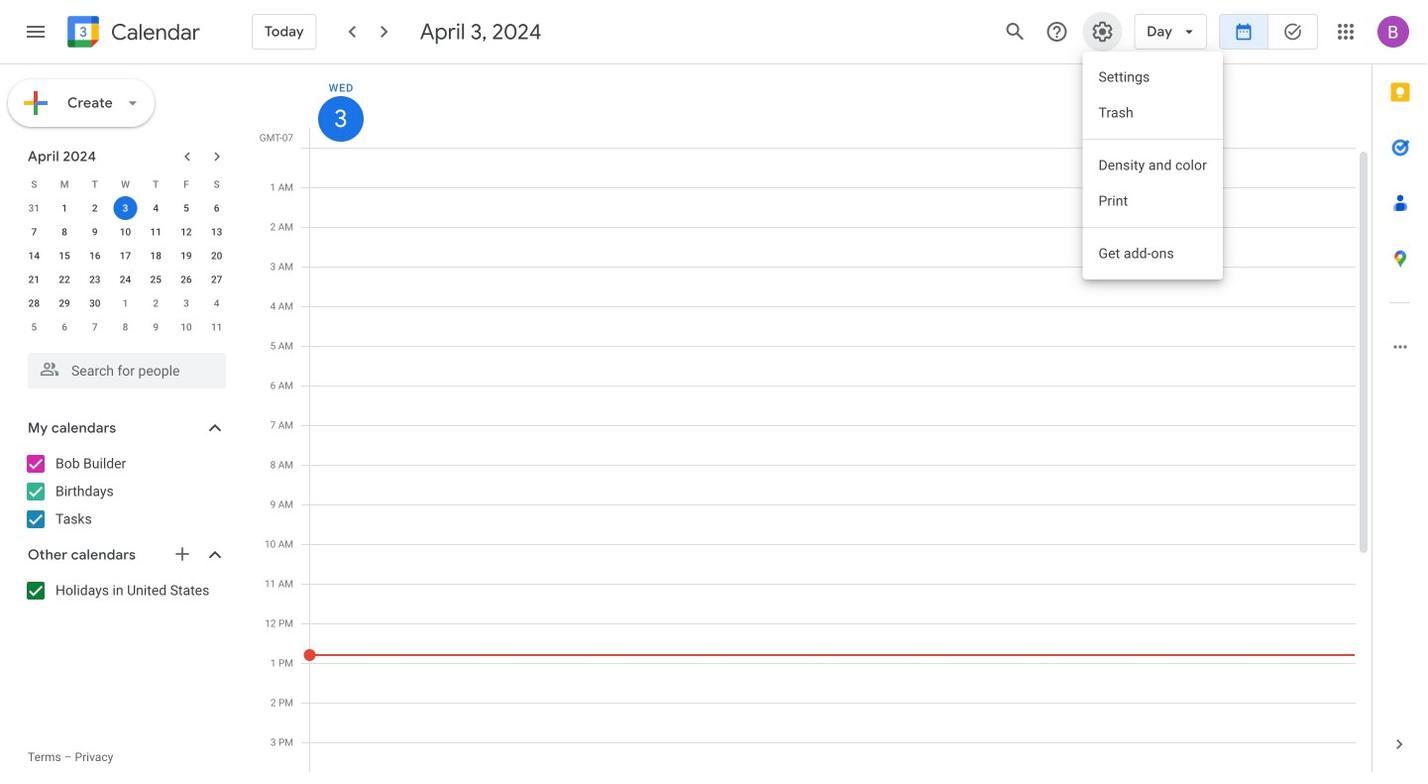 Task type: describe. For each thing, give the bounding box(es) containing it.
2 element
[[83, 196, 107, 220]]

Search for people text field
[[40, 353, 214, 389]]

29 element
[[53, 291, 76, 315]]

7 element
[[22, 220, 46, 244]]

10 element
[[113, 220, 137, 244]]

15 element
[[53, 244, 76, 268]]

17 element
[[113, 244, 137, 268]]

13 element
[[205, 220, 229, 244]]

may 1 element
[[113, 291, 137, 315]]

may 4 element
[[205, 291, 229, 315]]

28 element
[[22, 291, 46, 315]]

may 3 element
[[174, 291, 198, 315]]

9 element
[[83, 220, 107, 244]]

my calendars list
[[4, 448, 246, 535]]

20 element
[[205, 244, 229, 268]]

heading inside calendar element
[[107, 20, 200, 44]]

16 element
[[83, 244, 107, 268]]

30 element
[[83, 291, 107, 315]]

may 7 element
[[83, 315, 107, 339]]

march 31 element
[[22, 196, 46, 220]]

11 element
[[144, 220, 168, 244]]

12 element
[[174, 220, 198, 244]]

main drawer image
[[24, 20, 48, 44]]



Task type: locate. For each thing, give the bounding box(es) containing it.
may 11 element
[[205, 315, 229, 339]]

23 element
[[83, 268, 107, 291]]

row group
[[19, 196, 232, 339]]

25 element
[[144, 268, 168, 291]]

0 horizontal spatial cell
[[110, 196, 141, 220]]

may 10 element
[[174, 315, 198, 339]]

column header
[[309, 64, 1356, 148]]

19 element
[[174, 244, 198, 268]]

1 horizontal spatial cell
[[304, 148, 1356, 772]]

may 6 element
[[53, 315, 76, 339]]

14 element
[[22, 244, 46, 268]]

27 element
[[205, 268, 229, 291]]

6 element
[[205, 196, 229, 220]]

tab list
[[1373, 64, 1427, 717]]

26 element
[[174, 268, 198, 291]]

settings menu menu
[[1083, 52, 1223, 280]]

grid
[[254, 64, 1372, 772]]

may 9 element
[[144, 315, 168, 339]]

may 2 element
[[144, 291, 168, 315]]

cell inside april 2024 grid
[[110, 196, 141, 220]]

heading
[[107, 20, 200, 44]]

4 element
[[144, 196, 168, 220]]

may 8 element
[[113, 315, 137, 339]]

3, today element
[[113, 196, 137, 220]]

add other calendars image
[[172, 544, 192, 564]]

8 element
[[53, 220, 76, 244]]

settings menu image
[[1091, 20, 1114, 44]]

row
[[301, 148, 1356, 772], [19, 172, 232, 196], [19, 196, 232, 220], [19, 220, 232, 244], [19, 244, 232, 268], [19, 268, 232, 291], [19, 291, 232, 315], [19, 315, 232, 339]]

1 element
[[53, 196, 76, 220]]

wednesday, april 3, today element
[[318, 96, 364, 142]]

None search field
[[0, 345, 246, 389]]

22 element
[[53, 268, 76, 291]]

5 element
[[174, 196, 198, 220]]

april 2024 grid
[[19, 172, 232, 339]]

24 element
[[113, 268, 137, 291]]

21 element
[[22, 268, 46, 291]]

cell
[[304, 148, 1356, 772], [110, 196, 141, 220]]

may 5 element
[[22, 315, 46, 339]]

calendar element
[[63, 12, 200, 56]]

18 element
[[144, 244, 168, 268]]



Task type: vqa. For each thing, say whether or not it's contained in the screenshot.
June 8 ELEMENT
no



